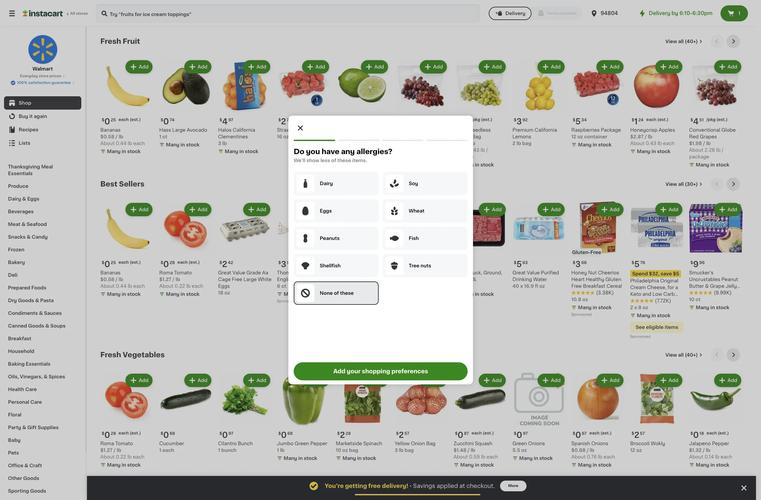 Task type: describe. For each thing, give the bounding box(es) containing it.
soups
[[50, 324, 66, 329]]

great for 2
[[218, 271, 232, 276]]

$0.58 for 2
[[100, 278, 114, 282]]

thanksgiving
[[8, 165, 40, 169]]

each inside $ 0 25 each (est.)
[[119, 118, 129, 122]]

$ inside '$ 2 28'
[[338, 432, 340, 436]]

(est.) inside the $1.24 each (estimated) element
[[658, 118, 669, 122]]

goods for other
[[23, 477, 39, 481]]

party & gift supplies
[[8, 426, 59, 431]]

each (est.) inside the $1.24 each (estimated) element
[[647, 118, 669, 122]]

oz inside great value grade aa cage free large white eggs 18 oz
[[225, 291, 230, 296]]

x for 5
[[635, 306, 638, 310]]

$5 for 3
[[379, 272, 385, 277]]

marketside
[[336, 442, 362, 447]]

10 inside marketside spinach 10 oz bag
[[336, 449, 342, 453]]

instacart logo image
[[23, 9, 63, 17]]

1 vertical spatial roma
[[100, 442, 114, 447]]

prepared foods link
[[4, 282, 81, 295]]

0 horizontal spatial tomato
[[115, 442, 133, 447]]

0 horizontal spatial eggs
[[27, 197, 39, 202]]

3 for premium california lemons
[[517, 118, 522, 126]]

bananas $0.58 / lb about 0.44 lb each for 4
[[100, 128, 145, 146]]

essentials inside baking essentials link
[[26, 362, 50, 367]]

1 horizontal spatial 28
[[170, 261, 175, 265]]

/pkg (est.) for globe
[[707, 118, 728, 122]]

1 inside the cucumber 1 each
[[159, 449, 161, 453]]

for
[[668, 286, 675, 290]]

1 vertical spatial $ 0 28
[[102, 432, 116, 440]]

$ 0 97 for green onions
[[514, 432, 528, 440]]

again
[[34, 114, 47, 119]]

delivery by 6:10-6:30pm
[[649, 11, 713, 16]]

$1.24 each (estimated) element
[[631, 115, 684, 127]]

97 for 2
[[229, 118, 234, 122]]

sponsored badge image for $ 3 68
[[572, 313, 592, 317]]

$0.87 each (estimated) element
[[454, 429, 508, 441]]

vinegars,
[[20, 375, 43, 380]]

all for 5
[[679, 182, 684, 187]]

treatment tracker modal dialog
[[87, 477, 757, 501]]

dairy for dairy
[[320, 181, 333, 186]]

more button
[[501, 481, 527, 492]]

product group containing 1
[[631, 59, 684, 156]]

each inside spanish onions $0.88 / lb about 0.76 lb each
[[604, 455, 616, 460]]

3 all from the top
[[679, 353, 684, 358]]

ct inside hass large avocado 1 ct
[[163, 135, 167, 139]]

product group containing 22
[[395, 202, 449, 306]]

add your shopping preferences element
[[288, 116, 473, 385]]

each inside $ 0 87 each (est.)
[[472, 432, 482, 436]]

grape
[[711, 284, 725, 289]]

crackers
[[356, 286, 377, 290]]

fl
[[535, 284, 539, 289]]

$ 5 76
[[632, 261, 646, 269]]

dry goods & pasta link
[[4, 295, 81, 307]]

12 for raspberries package 12 oz container
[[572, 135, 577, 139]]

package for 2.43
[[454, 155, 474, 159]]

yellow onion bag 3 lb bag
[[395, 442, 436, 453]]

save for 3
[[367, 272, 378, 277]]

spend $32, save $5
[[633, 272, 680, 277]]

lb inside premium california lemons 2 lb bag
[[517, 141, 522, 146]]

& inside office & craft link
[[24, 464, 28, 469]]

97 up green onions 5.5 oz
[[523, 432, 528, 436]]

$ inside $ 5 34
[[573, 118, 576, 122]]

0 vertical spatial roma
[[159, 271, 173, 276]]

& inside dry goods & pasta link
[[35, 299, 39, 303]]

sporting goods
[[8, 490, 46, 494]]

smucker's uncrustables peanut butter & grape jelly sandwich
[[690, 271, 739, 296]]

$32,
[[650, 272, 660, 277]]

(est.) inside $0.18 each (estimated) element
[[718, 432, 730, 436]]

3 inside yellow onion bag 3 lb bag
[[395, 449, 398, 453]]

25 for $ 0 25
[[111, 261, 116, 265]]

seedless inside the green seedless grapes bag $1.98 / lb about 2.43 lb / package many in stock
[[470, 128, 491, 133]]

value for 2
[[233, 271, 246, 276]]

by
[[672, 11, 679, 16]]

delivery for delivery
[[506, 11, 526, 16]]

1 each
[[336, 135, 351, 139]]

57 for yellow
[[405, 432, 410, 436]]

1 inside button
[[739, 11, 741, 16]]

$0.25 each (estimated) element for 4
[[100, 115, 154, 127]]

0.59
[[470, 455, 480, 460]]

$5 for 5
[[674, 272, 680, 277]]

thanksgiving meal essentials link
[[4, 161, 81, 180]]

/pkg (est.) for seedless
[[471, 118, 493, 122]]

view all (40+) button for 4
[[663, 35, 706, 48]]

(est.) inside $ 0 87 each (est.)
[[483, 432, 494, 436]]

gluten-free
[[573, 250, 602, 255]]

& inside condiments & sauces link
[[39, 311, 43, 316]]

everyday store prices link
[[20, 74, 65, 79]]

1 horizontal spatial 72
[[464, 261, 469, 265]]

$0.25 each (estimated) element for 2
[[100, 258, 154, 270]]

bounty
[[395, 271, 412, 276]]

oz inside great value purified drinking water 40 x 16.9 fl oz
[[540, 284, 545, 289]]

snacks & candy
[[8, 235, 48, 240]]

seedless inside the sun harvest seedless red grapes $2.18 / lb
[[425, 128, 446, 133]]

$ inside $ 5 63
[[514, 261, 517, 265]]

1 vertical spatial of
[[334, 291, 339, 296]]

1.48
[[344, 299, 354, 304]]

(40+) for 4
[[685, 39, 698, 44]]

meal
[[41, 165, 53, 169]]

all stores link
[[23, 4, 88, 23]]

$ 0 68 for cucumber
[[161, 432, 175, 440]]

care for health care
[[25, 388, 37, 392]]

$ 3 92 for premium california lemons
[[514, 118, 528, 126]]

& inside snacks & candy link
[[27, 235, 31, 240]]

cucumber 1 each
[[159, 442, 184, 453]]

• savings applied at checkout.
[[410, 484, 495, 490]]

fresh for 0
[[100, 352, 121, 359]]

ritz
[[336, 279, 345, 284]]

california for premium california lemons 2 lb bag
[[535, 128, 558, 133]]

2 for yellow onion bag
[[399, 432, 404, 440]]

household
[[8, 350, 34, 354]]

main content containing 0
[[87, 27, 757, 501]]

fish
[[409, 236, 419, 241]]

16.9
[[525, 284, 534, 289]]

conventional globe red grapes $1.98 / lb about 2.28 lb / package
[[690, 128, 736, 159]]

package for 2.28
[[690, 155, 710, 159]]

free inside great value grade aa cage free large white eggs 18 oz
[[232, 278, 242, 282]]

$ inside the '$ 0 18'
[[691, 432, 694, 436]]

allergies?
[[357, 148, 393, 155]]

bag inside marketside spinach 10 oz bag
[[349, 449, 359, 453]]

1 horizontal spatial $1.27
[[159, 278, 171, 282]]

sponsored badge image for $ 3 92
[[277, 300, 297, 304]]

97 for 0
[[229, 432, 234, 436]]

each (est.) inside $0.67 each (estimated) "element"
[[590, 432, 612, 436]]

$ inside $ 2 72
[[279, 118, 281, 122]]

stock inside the green seedless grapes bag $1.98 / lb about 2.43 lb / package many in stock
[[481, 163, 494, 167]]

grapes inside the green seedless grapes bag $1.98 / lb about 2.43 lb / package many in stock
[[454, 135, 471, 139]]

5.5
[[513, 449, 521, 453]]

5 for $ 5 63
[[517, 261, 522, 269]]

free inside honey nut cheerios heart healthy gluten free breakfast cereal
[[572, 284, 582, 289]]

spices
[[49, 375, 65, 380]]

your
[[347, 369, 361, 375]]

raspberries package 12 oz container
[[572, 128, 622, 139]]

1 inside hass large avocado 1 ct
[[159, 135, 161, 139]]

value for 5
[[527, 271, 540, 276]]

oils, vinegars, & spices
[[8, 375, 65, 380]]

do you have any allergies? we'll show less of these items.
[[294, 148, 393, 163]]

$1.98 for grapes
[[454, 141, 467, 146]]

/ inside spanish onions $0.88 / lb about 0.76 lb each
[[587, 449, 589, 453]]

& inside dairy & eggs link
[[22, 197, 26, 202]]

smucker's
[[690, 271, 714, 276]]

0 horizontal spatial $0.28 each (estimated) element
[[100, 429, 154, 441]]

eggs inside add your shopping preferences "element"
[[320, 209, 332, 214]]

1 item carousel region from the top
[[100, 35, 743, 172]]

avocado
[[187, 128, 207, 133]]

original for cheese,
[[661, 279, 679, 284]]

& inside oils, vinegars, & spices link
[[44, 375, 48, 380]]

$ inside $ 0 25
[[102, 261, 104, 265]]

& inside meat & seafood link
[[22, 222, 25, 227]]

$0.58 for 4
[[100, 135, 114, 139]]

bag for 2
[[405, 449, 414, 453]]

/pkg for conventional
[[707, 118, 716, 122]]

spinach
[[364, 442, 383, 447]]

globe
[[722, 128, 736, 133]]

oz inside green onions 5.5 oz
[[522, 449, 527, 453]]

$1.98 for red
[[690, 141, 703, 146]]

goods for canned
[[28, 324, 44, 329]]

thomas' original english muffins 6 ct
[[277, 271, 317, 289]]

office & craft
[[8, 464, 42, 469]]

prices
[[50, 74, 61, 78]]

meat & seafood
[[8, 222, 47, 227]]

$ inside $ 9 96
[[691, 261, 694, 265]]

(7.72k)
[[656, 299, 672, 304]]

& inside the canned goods & soups link
[[45, 324, 49, 329]]

view all (40+) for 0
[[666, 353, 698, 358]]

lb inside halos california clementines 3 lb
[[223, 141, 227, 146]]

each inside the cucumber 1 each
[[163, 449, 174, 453]]

1 vertical spatial these
[[340, 291, 354, 296]]

1 horizontal spatial 8
[[639, 306, 642, 310]]

& inside "party & gift supplies" 'link'
[[22, 426, 26, 431]]

bakery link
[[4, 256, 81, 269]]

x inside great value purified drinking water 40 x 16.9 fl oz
[[521, 284, 523, 289]]

fresh inside ritz fresh stacks original crackers
[[346, 279, 359, 284]]

92 for thomas' original english muffins
[[287, 261, 292, 265]]

lb inside jumbo green pepper 1 lb
[[280, 449, 285, 453]]

red inside the sun harvest seedless red grapes $2.18 / lb
[[395, 135, 405, 139]]

$ inside '$ 0 74'
[[161, 118, 163, 122]]

1 inside jumbo green pepper 1 lb
[[277, 449, 279, 453]]

100% satisfaction guarantee
[[17, 81, 71, 85]]

92 for premium california lemons
[[523, 118, 528, 122]]

hass
[[159, 128, 171, 133]]

18 for 22
[[410, 261, 414, 265]]

1 horizontal spatial 0.22
[[175, 284, 185, 289]]

$0.88
[[572, 449, 586, 453]]

/ inside the sun harvest seedless red grapes $2.18 / lb
[[409, 141, 411, 146]]

bananas $0.58 / lb about 0.44 lb each for 2
[[100, 271, 145, 289]]

0 horizontal spatial $1.27
[[100, 449, 113, 453]]

1 inside 1 each button
[[336, 135, 338, 139]]

(est.) inside $4.51 per package (estimated) element
[[717, 118, 728, 122]]

jelly
[[726, 284, 738, 289]]

less
[[321, 158, 330, 163]]

each inside honeycrisp apples $2.87 / lb about 0.43 lb each
[[664, 141, 675, 146]]

0 horizontal spatial 0.22
[[116, 455, 126, 460]]

$5.23 per package (estimated) element
[[395, 115, 449, 127]]

18 inside great value grade aa cage free large white eggs 18 oz
[[218, 291, 224, 296]]

cilantro bunch 1 bunch
[[218, 442, 253, 453]]

snacks
[[8, 235, 26, 240]]

oz right 10.8
[[583, 298, 589, 302]]

10 inside product group
[[690, 298, 695, 302]]

oz right the 1.48
[[355, 299, 361, 304]]

2 vertical spatial ct
[[696, 298, 701, 302]]

cucumber
[[159, 442, 184, 447]]

breakfast inside honey nut cheerios heart healthy gluten free breakfast cereal
[[583, 284, 606, 289]]

halos
[[218, 128, 232, 133]]

3 for spend $20, save $5
[[340, 261, 345, 269]]

2 horizontal spatial sponsored badge image
[[631, 335, 651, 339]]

onions for spanish
[[592, 442, 609, 447]]

$20,
[[355, 272, 366, 277]]

carb
[[664, 292, 675, 297]]

large inside great value grade aa cage free large white eggs 18 oz
[[244, 278, 257, 282]]

onions for green
[[529, 442, 546, 447]]

$ 0 18
[[691, 432, 705, 440]]

$ 2 57 for broccoli
[[632, 432, 645, 440]]

0 vertical spatial roma tomato $1.27 / lb about 0.22 lb each
[[159, 271, 204, 289]]

product group containing 9
[[690, 202, 743, 313]]

great value grade aa cage free large white eggs 18 oz
[[218, 271, 272, 296]]

party & gift supplies link
[[4, 422, 81, 435]]

california for halos california clementines 3 lb
[[233, 128, 255, 133]]

add your shopping preferences
[[333, 369, 428, 375]]

do
[[294, 148, 304, 155]]

18 for 0
[[700, 432, 705, 436]]

raspberries
[[572, 128, 600, 133]]

pets link
[[4, 447, 81, 460]]

condiments
[[8, 311, 38, 316]]

0 horizontal spatial roma tomato $1.27 / lb about 0.22 lb each
[[100, 442, 145, 460]]

51
[[700, 118, 704, 122]]

96
[[700, 261, 705, 265]]

condiments & sauces
[[8, 311, 62, 316]]

floral
[[8, 413, 21, 418]]

(est.) inside $4.81 per package (estimated) element
[[482, 118, 493, 122]]

floral link
[[4, 409, 81, 422]]

(est.) inside $ 0 25 each (est.)
[[130, 118, 141, 122]]

great for 5
[[513, 271, 526, 276]]

3 for thomas' original english muffins
[[281, 261, 287, 269]]

0 horizontal spatial 28
[[111, 432, 116, 436]]

keto
[[631, 292, 642, 297]]

pepper inside jalapeno pepper $1.32 / lb about 0.14 lb each
[[713, 442, 730, 447]]

marketside spinach 10 oz bag
[[336, 442, 383, 453]]

0 horizontal spatial breakfast
[[8, 337, 31, 342]]

1 each button
[[336, 59, 390, 150]]

eggs inside great value grade aa cage free large white eggs 18 oz
[[218, 284, 230, 289]]

goods for dry
[[18, 299, 34, 303]]

$ 3 92 for thomas' original english muffins
[[279, 261, 292, 269]]

(9.99k)
[[715, 291, 732, 296]]

care for personal care
[[30, 400, 42, 405]]

large inside hass large avocado 1 ct
[[172, 128, 186, 133]]

oz inside strawberries 16 oz container
[[284, 135, 289, 139]]

1 inside the $1.24 each (estimated) element
[[635, 118, 638, 126]]

x for 3
[[341, 299, 343, 304]]

6:30pm
[[693, 11, 713, 16]]

6:10-
[[680, 11, 693, 16]]

everyday
[[20, 74, 38, 78]]

everyday store prices
[[20, 74, 61, 78]]



Task type: vqa. For each thing, say whether or not it's contained in the screenshot.


Task type: locate. For each thing, give the bounding box(es) containing it.
1 spend from the left
[[338, 272, 354, 277]]

18 right 22
[[410, 261, 414, 265]]

2 california from the left
[[535, 128, 558, 133]]

& left pasta
[[35, 299, 39, 303]]

view all (40+) button for 0
[[663, 349, 706, 362]]

18 down cage
[[218, 291, 224, 296]]

3 down "yellow"
[[395, 449, 398, 453]]

health care link
[[4, 384, 81, 396]]

3 up "thomas'"
[[281, 261, 287, 269]]

california inside premium california lemons 2 lb bag
[[535, 128, 558, 133]]

add inside button
[[333, 369, 346, 375]]

1 vertical spatial $1.27
[[100, 449, 113, 453]]

1 grapes from the left
[[406, 135, 423, 139]]

all
[[679, 39, 684, 44], [679, 182, 684, 187], [679, 353, 684, 358]]

1 view all (40+) from the top
[[666, 39, 698, 44]]

2 package from the left
[[690, 155, 710, 159]]

2 57 from the left
[[641, 432, 645, 436]]

1 vertical spatial 8
[[639, 306, 642, 310]]

1 vertical spatial 92
[[287, 261, 292, 265]]

1 horizontal spatial $ 2 57
[[632, 432, 645, 440]]

service type group
[[489, 7, 582, 20]]

household link
[[4, 346, 81, 358]]

2 pepper from the left
[[713, 442, 730, 447]]

2 for great value grade aa cage free large white eggs
[[222, 261, 227, 269]]

0 horizontal spatial spend
[[338, 272, 354, 277]]

0 horizontal spatial x
[[341, 299, 343, 304]]

$ 0 68 up jumbo
[[279, 432, 293, 440]]

view all (40+) button down items
[[663, 349, 706, 362]]

red
[[395, 135, 405, 139], [690, 135, 699, 139]]

2 vertical spatial view
[[666, 353, 678, 358]]

2 up strawberries
[[281, 118, 286, 126]]

0 horizontal spatial $ 0 28
[[102, 432, 116, 440]]

8 x 1.48 oz
[[336, 299, 361, 304]]

1 horizontal spatial $ 3 92
[[514, 118, 528, 126]]

taste the season in every sip image
[[244, 495, 256, 501]]

0 vertical spatial all
[[679, 39, 684, 44]]

vegetables
[[123, 352, 165, 359]]

stores
[[76, 12, 88, 15]]

1 horizontal spatial large
[[244, 278, 257, 282]]

x right 40
[[521, 284, 523, 289]]

10 down sandwich
[[690, 298, 695, 302]]

onion
[[411, 442, 425, 447]]

2 horizontal spatial 5
[[635, 261, 640, 269]]

1 onions from the left
[[529, 442, 546, 447]]

1 $ 0 97 from the left
[[220, 432, 234, 440]]

/pkg (est.) inside $4.51 per package (estimated) element
[[707, 118, 728, 122]]

8
[[336, 299, 339, 304], [639, 306, 642, 310]]

2 /pkg (est.) from the left
[[707, 118, 728, 122]]

apples
[[659, 128, 676, 133]]

3 for honey nut cheerios heart healthy gluten free breakfast cereal
[[576, 261, 581, 269]]

spend for 3
[[338, 272, 354, 277]]

8 down lifestyle
[[639, 306, 642, 310]]

of right less
[[331, 158, 336, 163]]

each inside jalapeno pepper $1.32 / lb about 0.14 lb each
[[721, 455, 733, 460]]

0 vertical spatial view all (40+)
[[666, 39, 698, 44]]

1 vertical spatial $0.58
[[100, 278, 114, 282]]

1 4 from the left
[[222, 118, 228, 126]]

2 item carousel region from the top
[[100, 178, 743, 344]]

bunch
[[238, 442, 253, 447]]

0 horizontal spatial /pkg (est.)
[[471, 118, 493, 122]]

see eligible items
[[636, 325, 679, 330]]

1 $1.98 from the left
[[454, 141, 467, 146]]

package inside the green seedless grapes bag $1.98 / lb about 2.43 lb / package many in stock
[[454, 155, 474, 159]]

view for 5
[[666, 182, 678, 187]]

/pkg inside $4.81 per package (estimated) element
[[471, 118, 481, 122]]

1 /pkg (est.) from the left
[[471, 118, 493, 122]]

original for muffins
[[299, 271, 317, 276]]

goods down condiments & sauces
[[28, 324, 44, 329]]

0 vertical spatial 18
[[410, 261, 414, 265]]

0 horizontal spatial package
[[454, 155, 474, 159]]

dairy down less
[[320, 181, 333, 186]]

sponsored badge image down the 10.8 oz
[[572, 313, 592, 317]]

at
[[460, 484, 465, 490]]

fresh down $20,
[[346, 279, 359, 284]]

delivery inside button
[[506, 11, 526, 16]]

bag down marketside
[[349, 449, 359, 453]]

6
[[277, 284, 280, 289]]

18 up jalapeno on the bottom right of page
[[700, 432, 705, 436]]

0 vertical spatial essentials
[[8, 171, 33, 176]]

$5
[[379, 272, 385, 277], [674, 272, 680, 277]]

2 $ 2 57 from the left
[[632, 432, 645, 440]]

1 horizontal spatial roma
[[159, 271, 173, 276]]

1 horizontal spatial $ 0 68
[[279, 432, 293, 440]]

spend for 5
[[633, 272, 648, 277]]

68 down gluten-free
[[582, 261, 587, 265]]

1 view all (40+) button from the top
[[663, 35, 706, 48]]

1 red from the left
[[395, 135, 405, 139]]

/pkg (est.) right 51
[[707, 118, 728, 122]]

2 up broccoli
[[635, 432, 640, 440]]

lb inside the sun harvest seedless red grapes $2.18 / lb
[[412, 141, 416, 146]]

best sellers
[[100, 181, 145, 188]]

none of these
[[320, 291, 354, 296]]

0 vertical spatial (40+)
[[685, 39, 698, 44]]

/pkg (est.) inside $4.81 per package (estimated) element
[[471, 118, 493, 122]]

fresh for 4
[[100, 38, 121, 45]]

$ inside '$ 4 51'
[[691, 118, 694, 122]]

1 bananas $0.58 / lb about 0.44 lb each from the top
[[100, 128, 145, 146]]

grapes inside the sun harvest seedless red grapes $2.18 / lb
[[406, 135, 423, 139]]

$ 0 97 for cilantro bunch
[[220, 432, 234, 440]]

2 for broccoli wokly
[[635, 432, 640, 440]]

items
[[665, 325, 679, 330]]

aa
[[262, 271, 268, 276]]

free up nut
[[591, 250, 602, 255]]

ct down hass
[[163, 135, 167, 139]]

sauces
[[44, 311, 62, 316]]

dry goods & pasta
[[8, 299, 54, 303]]

1 all from the top
[[679, 39, 684, 44]]

1 horizontal spatial /pkg (est.)
[[707, 118, 728, 122]]

about inside honeycrisp apples $2.87 / lb about 0.43 lb each
[[631, 141, 645, 146]]

oz down lifestyle
[[643, 306, 649, 310]]

$ inside $ 3 68
[[573, 261, 576, 265]]

1 horizontal spatial dairy
[[320, 181, 333, 186]]

3 view from the top
[[666, 353, 678, 358]]

$1.98 inside conventional globe red grapes $1.98 / lb about 2.28 lb / package
[[690, 141, 703, 146]]

original up for
[[661, 279, 679, 284]]

0 horizontal spatial 18
[[218, 291, 224, 296]]

fresh vegetables
[[100, 352, 165, 359]]

$1.98 inside the green seedless grapes bag $1.98 / lb about 2.43 lb / package many in stock
[[454, 141, 467, 146]]

large down 'grade' at the left
[[244, 278, 257, 282]]

68 up cucumber
[[170, 432, 175, 436]]

2 $5 from the left
[[674, 272, 680, 277]]

1 vertical spatial 0.44
[[116, 284, 127, 289]]

3 grapes from the left
[[700, 135, 718, 139]]

68 inside $ 3 68
[[582, 261, 587, 265]]

care down health care link at bottom
[[30, 400, 42, 405]]

1 great from the left
[[218, 271, 232, 276]]

3 up the honey
[[576, 261, 581, 269]]

0 horizontal spatial 72
[[287, 118, 292, 122]]

$0.25 each (estimated) element
[[100, 115, 154, 127], [100, 258, 154, 270]]

$ inside $ 5 76
[[632, 261, 635, 265]]

0 vertical spatial free
[[591, 250, 602, 255]]

1 25 from the top
[[111, 118, 116, 122]]

bananas down $ 0 25 each (est.)
[[100, 128, 121, 133]]

68 up jumbo
[[288, 432, 293, 436]]

& left craft
[[24, 464, 28, 469]]

0 vertical spatial 12
[[572, 135, 577, 139]]

grapes
[[406, 135, 423, 139], [454, 135, 471, 139], [700, 135, 718, 139]]

$ 5 63
[[514, 261, 528, 269]]

honey nut cheerios heart healthy gluten free breakfast cereal
[[572, 271, 622, 289]]

0 horizontal spatial $1.98
[[454, 141, 467, 146]]

1 vertical spatial roma tomato $1.27 / lb about 0.22 lb each
[[100, 442, 145, 460]]

68 for jumbo green pepper
[[288, 432, 293, 436]]

large
[[172, 128, 186, 133], [244, 278, 257, 282]]

each inside "element"
[[590, 432, 600, 436]]

green up 5.5
[[513, 442, 527, 447]]

63
[[523, 261, 528, 265]]

bananas for 4
[[100, 128, 121, 133]]

ct inside thomas' original english muffins 6 ct
[[282, 284, 287, 289]]

$ inside $ 22 18
[[396, 261, 399, 265]]

& left spices
[[44, 375, 48, 380]]

1 view from the top
[[666, 39, 678, 44]]

essentials up oils, vinegars, & spices
[[26, 362, 50, 367]]

0.44 down $ 0 25
[[116, 284, 127, 289]]

24
[[639, 118, 644, 122]]

green down $4.81 per package (estimated) element
[[454, 128, 469, 133]]

2 vertical spatial free
[[572, 284, 582, 289]]

5 left '34'
[[576, 118, 581, 126]]

oz
[[284, 135, 289, 139], [578, 135, 584, 139], [540, 284, 545, 289], [225, 291, 230, 296], [583, 298, 589, 302], [355, 299, 361, 304], [643, 306, 649, 310], [343, 449, 348, 453], [522, 449, 527, 453], [637, 449, 643, 453]]

5 for $ 5 34
[[576, 118, 581, 126]]

grapes inside conventional globe red grapes $1.98 / lb about 2.28 lb / package
[[700, 135, 718, 139]]

sandwich
[[690, 291, 713, 296]]

2 down lemons
[[513, 141, 516, 146]]

$ 3 88
[[338, 261, 352, 269]]

1 horizontal spatial bag
[[472, 135, 482, 139]]

1 $ 2 57 from the left
[[396, 432, 410, 440]]

2 horizontal spatial x
[[635, 306, 638, 310]]

2
[[281, 118, 286, 126], [513, 141, 516, 146], [222, 261, 227, 269], [631, 306, 634, 310], [340, 432, 345, 440], [399, 432, 404, 440], [635, 432, 640, 440]]

each inside zucchini squash $1.48 / lb about 0.59 lb each
[[487, 455, 499, 460]]

delivery for delivery by 6:10-6:30pm
[[649, 11, 671, 16]]

18 inside $ 22 18
[[410, 261, 414, 265]]

1 vertical spatial sponsored badge image
[[572, 313, 592, 317]]

x down lifestyle
[[635, 306, 638, 310]]

save for 5
[[661, 272, 672, 277]]

1 vertical spatial view all (40+)
[[666, 353, 698, 358]]

1 horizontal spatial $1.98
[[690, 141, 703, 146]]

$ 0 97 up cilantro
[[220, 432, 234, 440]]

& inside smucker's uncrustables peanut butter & grape jelly sandwich
[[706, 284, 709, 289]]

oz down marketside
[[343, 449, 348, 453]]

0 vertical spatial care
[[25, 388, 37, 392]]

0 horizontal spatial ct
[[163, 135, 167, 139]]

green onions 5.5 oz
[[513, 442, 546, 453]]

1 value from the left
[[233, 271, 246, 276]]

2 onions from the left
[[592, 442, 609, 447]]

about inside conventional globe red grapes $1.98 / lb about 2.28 lb / package
[[690, 148, 704, 153]]

2 value from the left
[[527, 271, 540, 276]]

spend up philadelphia
[[633, 272, 648, 277]]

$ inside $ 3 88
[[338, 261, 340, 265]]

1 horizontal spatial $0.28 each (estimated) element
[[159, 258, 213, 270]]

57 for broccoli
[[641, 432, 645, 436]]

eggs down cage
[[218, 284, 230, 289]]

original up muffins at the left of page
[[299, 271, 317, 276]]

0 vertical spatial large
[[172, 128, 186, 133]]

1 horizontal spatial onions
[[592, 442, 609, 447]]

0 vertical spatial 0.22
[[175, 284, 185, 289]]

57 up "yellow"
[[405, 432, 410, 436]]

0 horizontal spatial green
[[295, 442, 309, 447]]

1 horizontal spatial save
[[661, 272, 672, 277]]

0 horizontal spatial grapes
[[406, 135, 423, 139]]

12 for broccoli wokly 12 oz
[[631, 449, 636, 453]]

main content
[[87, 27, 757, 501]]

1 vertical spatial ct
[[282, 284, 287, 289]]

view all (40+) for 4
[[666, 39, 698, 44]]

2 view all (40+) from the top
[[666, 353, 698, 358]]

green inside the green seedless grapes bag $1.98 / lb about 2.43 lb / package many in stock
[[454, 128, 469, 133]]

$0.67 each (estimated) element
[[572, 429, 625, 441]]

2 vertical spatial item carousel region
[[100, 349, 743, 477]]

these inside the do you have any allergies? we'll show less of these items.
[[338, 158, 351, 163]]

1 vertical spatial 25
[[111, 261, 116, 265]]

health care
[[8, 388, 37, 392]]

view all (40+) button down 6:10-
[[663, 35, 706, 48]]

0 horizontal spatial 10
[[336, 449, 342, 453]]

lb inside yellow onion bag 3 lb bag
[[399, 449, 404, 453]]

2 4 from the left
[[694, 118, 699, 126]]

other
[[8, 477, 22, 481]]

(est.) inside $0.67 each (estimated) "element"
[[601, 432, 612, 436]]

2 0.44 from the top
[[116, 284, 127, 289]]

/pkg right 51
[[707, 118, 716, 122]]

12 inside raspberries package 12 oz container
[[572, 135, 577, 139]]

clementines
[[218, 135, 248, 139]]

yellow
[[395, 442, 410, 447]]

68 for honey nut cheerios heart healthy gluten free breakfast cereal
[[582, 261, 587, 265]]

1 horizontal spatial 18
[[410, 261, 414, 265]]

dairy inside add your shopping preferences "element"
[[320, 181, 333, 186]]

1 california from the left
[[233, 128, 255, 133]]

bag
[[523, 141, 532, 146], [349, 449, 359, 453], [405, 449, 414, 453]]

0.44 for 2
[[116, 284, 127, 289]]

0 horizontal spatial red
[[395, 135, 405, 139]]

18 inside the '$ 0 18'
[[700, 432, 705, 436]]

produce
[[8, 184, 28, 189]]

0 vertical spatial eggs
[[27, 197, 39, 202]]

bag for 3
[[523, 141, 532, 146]]

16
[[277, 135, 282, 139]]

0 horizontal spatial 8
[[336, 299, 339, 304]]

2 save from the left
[[661, 272, 672, 277]]

add your shopping preferences button
[[294, 363, 468, 381]]

8 down none of these
[[336, 299, 339, 304]]

4 for $ 4 97
[[222, 118, 228, 126]]

1 horizontal spatial seedless
[[470, 128, 491, 133]]

jalapeno
[[690, 442, 711, 447]]

goods for sporting
[[30, 490, 46, 494]]

care inside 'personal care' "link"
[[30, 400, 42, 405]]

lb
[[119, 135, 123, 139], [648, 135, 653, 139], [128, 141, 132, 146], [223, 141, 227, 146], [412, 141, 416, 146], [471, 141, 476, 146], [517, 141, 522, 146], [658, 141, 662, 146], [707, 141, 711, 146], [481, 148, 485, 153], [717, 148, 721, 153], [119, 278, 123, 282], [176, 278, 180, 282], [128, 284, 132, 289], [186, 284, 191, 289], [117, 449, 121, 453], [280, 449, 285, 453], [399, 449, 404, 453], [471, 449, 476, 453], [590, 449, 595, 453], [707, 449, 711, 453], [127, 455, 132, 460], [481, 455, 486, 460], [599, 455, 603, 460], [716, 455, 720, 460]]

essentials
[[8, 171, 33, 176], [26, 362, 50, 367]]

essentials inside thanksgiving meal essentials
[[8, 171, 33, 176]]

12 down broccoli
[[631, 449, 636, 453]]

oz inside broccoli wokly 12 oz
[[637, 449, 643, 453]]

great inside great value purified drinking water 40 x 16.9 fl oz
[[513, 271, 526, 276]]

delivery!
[[382, 484, 409, 490]]

beverages
[[8, 210, 34, 214]]

0 vertical spatial 25
[[111, 118, 116, 122]]

halos california clementines 3 lb
[[218, 128, 255, 146]]

spend $20, save $5
[[338, 272, 385, 277]]

view for 1
[[666, 39, 678, 44]]

3 down halos
[[218, 141, 221, 146]]

2 $0.58 from the top
[[100, 278, 114, 282]]

package down 2.43
[[454, 155, 474, 159]]

1 horizontal spatial bag
[[405, 449, 414, 453]]

save right $32,
[[661, 272, 672, 277]]

0 inside "element"
[[576, 432, 582, 440]]

2 seedless from the left
[[470, 128, 491, 133]]

add button
[[126, 61, 152, 73], [185, 61, 211, 73], [244, 61, 270, 73], [303, 61, 329, 73], [362, 61, 388, 73], [421, 61, 447, 73], [480, 61, 506, 73], [539, 61, 565, 73], [598, 61, 623, 73], [657, 61, 682, 73], [715, 61, 741, 73], [126, 204, 152, 216], [185, 204, 211, 216], [244, 204, 270, 216], [303, 204, 329, 216], [362, 204, 388, 216], [480, 204, 506, 216], [539, 204, 565, 216], [598, 204, 623, 216], [657, 204, 682, 216], [715, 204, 741, 216], [126, 375, 152, 387], [185, 375, 211, 387], [244, 375, 270, 387], [303, 375, 329, 387], [362, 375, 388, 387], [421, 375, 447, 387], [480, 375, 506, 387], [539, 375, 565, 387], [598, 375, 623, 387], [657, 375, 682, 387], [715, 375, 741, 387]]

green for green seedless grapes bag $1.98 / lb about 2.43 lb / package many in stock
[[454, 128, 469, 133]]

1 $0.58 from the top
[[100, 135, 114, 139]]

1 vertical spatial bananas $0.58 / lb about 0.44 lb each
[[100, 271, 145, 289]]

zucchini
[[454, 442, 474, 447]]

0 vertical spatial $ 0 28
[[161, 261, 175, 269]]

view down items
[[666, 353, 678, 358]]

bananas for 2
[[100, 271, 121, 276]]

original inside ritz fresh stacks original crackers
[[336, 286, 354, 290]]

$ inside '$ 1 24'
[[632, 118, 635, 122]]

/ inside honeycrisp apples $2.87 / lb about 0.43 lb each
[[645, 135, 647, 139]]

red inside conventional globe red grapes $1.98 / lb about 2.28 lb / package
[[690, 135, 699, 139]]

2 vertical spatial eggs
[[218, 284, 230, 289]]

1 0.44 from the top
[[116, 141, 127, 146]]

(40+) for 0
[[685, 353, 698, 358]]

essentials down thanksgiving
[[8, 171, 33, 176]]

of inside the do you have any allergies? we'll show less of these items.
[[331, 158, 336, 163]]

walmart link
[[28, 35, 57, 72]]

great inside great value grade aa cage free large white eggs 18 oz
[[218, 271, 232, 276]]

0 horizontal spatial 68
[[170, 432, 175, 436]]

1 horizontal spatial x
[[521, 284, 523, 289]]

care down vinegars,
[[25, 388, 37, 392]]

2 $1.98 from the left
[[690, 141, 703, 146]]

None search field
[[96, 4, 480, 23]]

all left (30+) on the right of the page
[[679, 182, 684, 187]]

1 57 from the left
[[405, 432, 410, 436]]

1 vertical spatial item carousel region
[[100, 178, 743, 344]]

/pkg for green
[[471, 118, 481, 122]]

2 $ 0 68 from the left
[[279, 432, 293, 440]]

1 vertical spatial 0.22
[[116, 455, 126, 460]]

in
[[181, 143, 185, 147], [593, 143, 598, 147], [122, 149, 126, 154], [240, 149, 244, 154], [652, 149, 657, 154], [475, 163, 480, 167], [711, 163, 715, 167], [122, 292, 126, 297], [181, 292, 185, 297], [299, 292, 303, 297], [475, 292, 480, 297], [593, 306, 598, 310], [711, 306, 715, 310], [652, 314, 657, 318], [299, 457, 303, 461], [358, 457, 362, 461], [534, 457, 539, 461], [122, 463, 126, 468], [475, 463, 480, 468], [593, 463, 598, 468], [711, 463, 715, 468]]

1 package from the left
[[454, 155, 474, 159]]

bag inside yellow onion bag 3 lb bag
[[405, 449, 414, 453]]

$ 3 68
[[573, 261, 587, 269]]

goods up the sporting goods
[[23, 477, 39, 481]]

1 $ 0 68 from the left
[[161, 432, 175, 440]]

value down '42'
[[233, 271, 246, 276]]

25 inside $ 0 25 each (est.)
[[111, 118, 116, 122]]

1 vertical spatial bag
[[427, 442, 436, 447]]

1 (40+) from the top
[[685, 39, 698, 44]]

each (est.) inside $0.18 each (estimated) element
[[707, 432, 730, 436]]

2 horizontal spatial 68
[[582, 261, 587, 265]]

2 $0.25 each (estimated) element from the top
[[100, 258, 154, 270]]

0 horizontal spatial $ 0 97
[[220, 432, 234, 440]]

free down heart
[[572, 284, 582, 289]]

2 horizontal spatial original
[[661, 279, 679, 284]]

2 view all (40+) button from the top
[[663, 349, 706, 362]]

0 horizontal spatial $ 2 57
[[396, 432, 410, 440]]

12 down raspberries
[[572, 135, 577, 139]]

bag down "yellow"
[[405, 449, 414, 453]]

0 horizontal spatial onions
[[529, 442, 546, 447]]

$4.81 per package (estimated) element
[[454, 115, 508, 127]]

$0.18 each (estimated) element
[[690, 429, 743, 441]]

4 up halos
[[222, 118, 228, 126]]

dairy for dairy & eggs
[[8, 197, 21, 202]]

1 /pkg from the left
[[471, 118, 481, 122]]

$ 0 68 up cucumber
[[161, 432, 175, 440]]

fresh fruit
[[100, 38, 140, 45]]

2 red from the left
[[690, 135, 699, 139]]

about inside zucchini squash $1.48 / lb about 0.59 lb each
[[454, 455, 468, 460]]

2 vertical spatial fresh
[[100, 352, 121, 359]]

large down 74
[[172, 128, 186, 133]]

oz down broccoli
[[637, 449, 643, 453]]

product group
[[100, 59, 154, 156], [159, 59, 213, 150], [218, 59, 272, 156], [277, 59, 331, 140], [336, 59, 390, 150], [395, 59, 449, 163], [454, 59, 508, 170], [513, 59, 567, 147], [572, 59, 625, 150], [631, 59, 684, 156], [690, 59, 743, 170], [100, 202, 154, 299], [159, 202, 213, 299], [218, 202, 272, 297], [277, 202, 331, 305], [336, 202, 390, 334], [395, 202, 449, 306], [454, 202, 508, 299], [513, 202, 567, 290], [572, 202, 625, 319], [631, 202, 684, 341], [690, 202, 743, 313], [100, 373, 154, 470], [159, 373, 213, 454], [218, 373, 272, 454], [277, 373, 331, 464], [336, 373, 390, 464], [395, 373, 449, 454], [454, 373, 508, 470], [513, 373, 567, 464], [572, 373, 625, 470], [631, 373, 684, 454], [690, 373, 743, 470]]

all for 1
[[679, 39, 684, 44]]

80%/20%
[[454, 278, 477, 282]]

view left (30+) on the right of the page
[[666, 182, 678, 187]]

each inside button
[[339, 135, 351, 139]]

0.44 for 4
[[116, 141, 127, 146]]

sponsored badge image down see
[[631, 335, 651, 339]]

1 horizontal spatial $5
[[674, 272, 680, 277]]

green right jumbo
[[295, 442, 309, 447]]

select-
[[413, 271, 430, 276]]

goods down other goods link
[[30, 490, 46, 494]]

breakfast up household
[[8, 337, 31, 342]]

pasta
[[40, 299, 54, 303]]

$4.51 per package (estimated) element
[[690, 115, 743, 127]]

/pkg
[[471, 118, 481, 122], [707, 118, 716, 122]]

$ 2 57
[[396, 432, 410, 440], [632, 432, 645, 440]]

1 vertical spatial dairy
[[8, 197, 21, 202]]

oz inside raspberries package 12 oz container
[[578, 135, 584, 139]]

2 bananas from the top
[[100, 271, 121, 276]]

$ 0 68
[[161, 432, 175, 440], [279, 432, 293, 440]]

/pkg inside $4.51 per package (estimated) element
[[707, 118, 716, 122]]

0 horizontal spatial value
[[233, 271, 246, 276]]

4 for $ 4 51
[[694, 118, 699, 126]]

1 vertical spatial care
[[30, 400, 42, 405]]

many
[[166, 143, 180, 147], [579, 143, 592, 147], [107, 149, 121, 154], [225, 149, 239, 154], [638, 149, 651, 154], [461, 163, 474, 167], [696, 163, 710, 167], [107, 292, 121, 297], [166, 292, 180, 297], [284, 292, 297, 297], [461, 292, 474, 297], [579, 306, 592, 310], [696, 306, 710, 310], [638, 314, 651, 318], [284, 457, 297, 461], [343, 457, 356, 461], [520, 457, 533, 461], [107, 463, 121, 468], [461, 463, 474, 468], [579, 463, 592, 468], [696, 463, 710, 468]]

original down ritz
[[336, 286, 354, 290]]

$ inside $ 0 25 each (est.)
[[102, 118, 104, 122]]

10 down marketside
[[336, 449, 342, 453]]

1 vertical spatial essentials
[[26, 362, 50, 367]]

12 inside broccoli wokly 12 oz
[[631, 449, 636, 453]]

eggs down the produce link
[[27, 197, 39, 202]]

$ 2 28
[[338, 432, 351, 440]]

25 for $ 0 25 each (est.)
[[111, 118, 116, 122]]

1 vertical spatial fresh
[[346, 279, 359, 284]]

2 bananas $0.58 / lb about 0.44 lb each from the top
[[100, 271, 145, 289]]

2 down lifestyle
[[631, 306, 634, 310]]

1 horizontal spatial $ 0 97
[[514, 432, 528, 440]]

spanish
[[572, 442, 591, 447]]

5 left the 63
[[517, 261, 522, 269]]

1 vertical spatial view
[[666, 182, 678, 187]]

supplies
[[38, 426, 59, 431]]

have
[[322, 148, 340, 155]]

57 up broccoli
[[641, 432, 645, 436]]

0 vertical spatial tomato
[[174, 271, 192, 276]]

fresh
[[100, 38, 121, 45], [346, 279, 359, 284], [100, 352, 121, 359]]

1 vertical spatial $0.25 each (estimated) element
[[100, 258, 154, 270]]

eggs up peanuts
[[320, 209, 332, 214]]

california inside halos california clementines 3 lb
[[233, 128, 255, 133]]

1 save from the left
[[367, 272, 378, 277]]

2 /pkg from the left
[[707, 118, 716, 122]]

bananas $0.58 / lb about 0.44 lb each down $ 0 25 each (est.)
[[100, 128, 145, 146]]

bananas down $ 0 25
[[100, 271, 121, 276]]

about inside the green seedless grapes bag $1.98 / lb about 2.43 lb / package many in stock
[[454, 148, 468, 153]]

$ 22 18
[[396, 261, 414, 269]]

1 horizontal spatial 4
[[694, 118, 699, 126]]

72 up strawberries
[[287, 118, 292, 122]]

these down any at top left
[[338, 158, 351, 163]]

72 up beef
[[464, 261, 469, 265]]

1 bananas from the top
[[100, 128, 121, 133]]

1 horizontal spatial ct
[[282, 284, 287, 289]]

2 $ 0 97 from the left
[[514, 432, 528, 440]]

0 vertical spatial 92
[[523, 118, 528, 122]]

$ 0 68 for jumbo green pepper
[[279, 432, 293, 440]]

bakery
[[8, 261, 25, 265]]

/ inside jalapeno pepper $1.32 / lb about 0.14 lb each
[[703, 449, 705, 453]]

$ inside $ 0 87 each (est.)
[[455, 432, 458, 436]]

item carousel region
[[100, 35, 743, 172], [100, 178, 743, 344], [100, 349, 743, 477]]

oz right 16
[[284, 135, 289, 139]]

x
[[521, 284, 523, 289], [341, 299, 343, 304], [635, 306, 638, 310]]

about inside spanish onions $0.88 / lb about 0.76 lb each
[[572, 455, 586, 460]]

dairy & eggs link
[[4, 193, 81, 206]]

$ 0 97 up green onions 5.5 oz
[[514, 432, 528, 440]]

2 all from the top
[[679, 182, 684, 187]]

view all (40+)
[[666, 39, 698, 44], [666, 353, 698, 358]]

of right the none at the bottom left
[[334, 291, 339, 296]]

25 inside $ 0 25
[[111, 261, 116, 265]]

$ 4 51
[[691, 118, 704, 126]]

baking essentials link
[[4, 358, 81, 371]]

2 horizontal spatial grapes
[[700, 135, 718, 139]]

view all (40+) down delivery by 6:10-6:30pm
[[666, 39, 698, 44]]

great up cage
[[218, 271, 232, 276]]

5 for $ 5 76
[[635, 261, 640, 269]]

2 spend from the left
[[633, 272, 648, 277]]

sponsored badge image
[[277, 300, 297, 304], [572, 313, 592, 317], [631, 335, 651, 339]]

2 horizontal spatial 18
[[700, 432, 705, 436]]

0 vertical spatial $0.28 each (estimated) element
[[159, 258, 213, 270]]

2.28
[[705, 148, 716, 153]]

it
[[29, 114, 33, 119]]

2 for marketside spinach
[[340, 432, 345, 440]]

1 $0.25 each (estimated) element from the top
[[100, 115, 154, 127]]

fresh left fruit
[[100, 38, 121, 45]]

2 vertical spatial sponsored badge image
[[631, 335, 651, 339]]

fresh left vegetables
[[100, 352, 121, 359]]

view down delivery by 6:10-6:30pm link
[[666, 39, 678, 44]]

condiments & sauces link
[[4, 307, 81, 320]]

2 view from the top
[[666, 182, 678, 187]]

2 x 8 oz
[[631, 306, 649, 310]]

& right meat
[[22, 222, 25, 227]]

1 horizontal spatial $ 0 28
[[161, 261, 175, 269]]

1 seedless from the left
[[425, 128, 446, 133]]

& down 'uncrustables'
[[706, 284, 709, 289]]

68
[[582, 261, 587, 265], [170, 432, 175, 436], [288, 432, 293, 436]]

2 for strawberries
[[281, 118, 286, 126]]

0 inside 'element'
[[458, 432, 464, 440]]

0 vertical spatial 0.44
[[116, 141, 127, 146]]

$0.28 each (estimated) element
[[159, 258, 213, 270], [100, 429, 154, 441]]

0.44 down $ 0 25 each (est.)
[[116, 141, 127, 146]]

care
[[25, 388, 37, 392], [30, 400, 42, 405]]

value up "water"
[[527, 271, 540, 276]]

2 vertical spatial 18
[[700, 432, 705, 436]]

walmart logo image
[[28, 35, 57, 64]]

2 25 from the top
[[111, 261, 116, 265]]

green for green onions 5.5 oz
[[513, 442, 527, 447]]

68 for cucumber
[[170, 432, 175, 436]]

2 grapes from the left
[[454, 135, 471, 139]]

28 inside '$ 2 28'
[[346, 432, 351, 436]]

bag inside the green seedless grapes bag $1.98 / lb about 2.43 lb / package many in stock
[[472, 135, 482, 139]]

2 inside premium california lemons 2 lb bag
[[513, 141, 516, 146]]

1 inside cilantro bunch 1 bunch
[[218, 449, 220, 453]]

cereal
[[607, 284, 622, 289]]

/ inside zucchini squash $1.48 / lb about 0.59 lb each
[[468, 449, 470, 453]]

0 horizontal spatial 12
[[572, 135, 577, 139]]

0 vertical spatial bananas $0.58 / lb about 0.44 lb each
[[100, 128, 145, 146]]

$1.48
[[454, 449, 467, 453]]

72 inside $ 2 72
[[287, 118, 292, 122]]

green inside jumbo green pepper 1 lb
[[295, 442, 309, 447]]

2 (40+) from the top
[[685, 353, 698, 358]]

3 inside halos california clementines 3 lb
[[218, 141, 221, 146]]

1 vertical spatial free
[[232, 278, 242, 282]]

1 $5 from the left
[[379, 272, 385, 277]]

$ inside $ 2 42
[[220, 261, 222, 265]]

1 vertical spatial $ 3 92
[[279, 261, 292, 269]]

/pkg (est.) up the green seedless grapes bag $1.98 / lb about 2.43 lb / package many in stock
[[471, 118, 493, 122]]

$ 2 42
[[220, 261, 233, 269]]

about inside jalapeno pepper $1.32 / lb about 0.14 lb each
[[690, 455, 704, 460]]

1 pepper from the left
[[311, 442, 328, 447]]

0 vertical spatial $0.58
[[100, 135, 114, 139]]

3 item carousel region from the top
[[100, 349, 743, 477]]

goods
[[18, 299, 34, 303], [28, 324, 44, 329], [23, 477, 39, 481], [30, 490, 46, 494]]

12
[[572, 135, 577, 139], [631, 449, 636, 453]]

ct down sandwich
[[696, 298, 701, 302]]

many inside the green seedless grapes bag $1.98 / lb about 2.43 lb / package many in stock
[[461, 163, 474, 167]]

oz inside marketside spinach 10 oz bag
[[343, 449, 348, 453]]

each (est.)
[[647, 118, 669, 122], [119, 261, 141, 265], [178, 261, 200, 265], [119, 432, 141, 436], [590, 432, 612, 436], [707, 432, 730, 436]]

2 great from the left
[[513, 271, 526, 276]]

of
[[331, 158, 336, 163], [334, 291, 339, 296]]

0 horizontal spatial /pkg
[[471, 118, 481, 122]]

x left the 1.48
[[341, 299, 343, 304]]

$ 2 57 for yellow
[[396, 432, 410, 440]]



